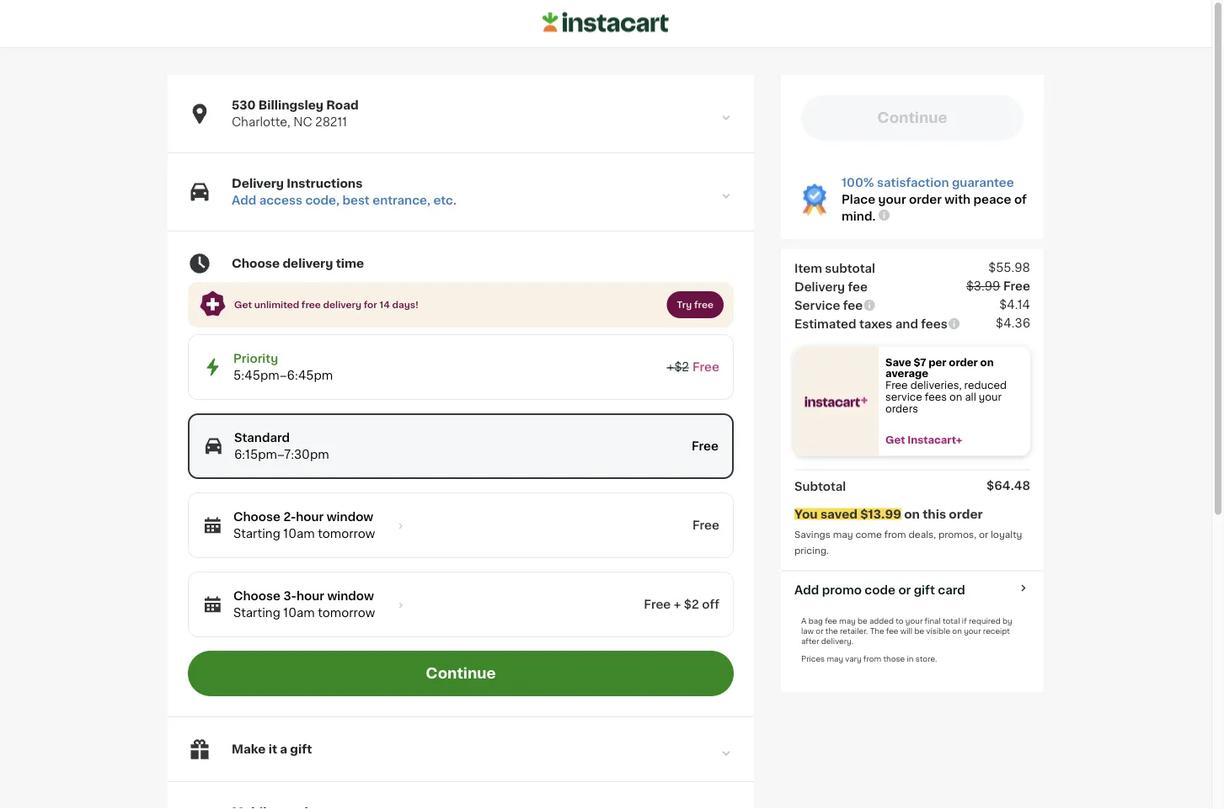 Task type: describe. For each thing, give the bounding box(es) containing it.
delivery address image
[[719, 110, 734, 126]]

free down the +$2 free
[[692, 441, 719, 453]]

savings
[[794, 530, 831, 540]]

added
[[869, 618, 894, 625]]

530
[[232, 99, 256, 111]]

try
[[677, 300, 692, 310]]

taxes
[[859, 318, 893, 330]]

add inside button
[[794, 584, 819, 596]]

continue button
[[188, 651, 734, 697]]

window for choose 2-hour window
[[327, 511, 373, 523]]

window for choose 3-hour window
[[327, 591, 374, 602]]

with
[[945, 194, 971, 206]]

may for come
[[833, 530, 853, 540]]

announcement region
[[188, 282, 734, 328]]

or inside savings may come from deals, promos, or loyalty pricing.
[[979, 530, 988, 540]]

visible
[[926, 628, 950, 635]]

free up off
[[693, 520, 720, 532]]

best
[[342, 195, 370, 206]]

this
[[923, 508, 946, 520]]

make it a gift
[[232, 744, 312, 756]]

on left all
[[950, 392, 962, 402]]

fee up "the"
[[825, 618, 837, 625]]

days!
[[392, 300, 419, 310]]

get unlimited free delivery for 14 days!
[[234, 300, 419, 310]]

promo
[[822, 584, 862, 596]]

make
[[232, 744, 266, 756]]

delivery instructions image
[[719, 189, 734, 204]]

1 free from the left
[[302, 300, 321, 310]]

tomorrow for choose 3-hour window starting 10am tomorrow
[[318, 608, 375, 619]]

delivery for delivery instructions add access code, best entrance, etc.
[[232, 178, 284, 190]]

code
[[865, 584, 896, 596]]

off
[[702, 599, 720, 611]]

receipt
[[983, 628, 1010, 635]]

of
[[1014, 194, 1027, 206]]

will
[[900, 628, 913, 635]]

6:15pm–7:30pm
[[234, 449, 329, 461]]

law
[[801, 628, 814, 635]]

retailer.
[[840, 628, 868, 635]]

0 horizontal spatial gift
[[290, 744, 312, 756]]

add promo code or gift card button
[[794, 582, 965, 599]]

free left +
[[644, 599, 671, 611]]

try free button
[[667, 292, 724, 319]]

$7
[[914, 358, 926, 367]]

0 vertical spatial fees
[[921, 318, 948, 330]]

place
[[842, 194, 876, 206]]

hour for 3-
[[297, 591, 324, 602]]

hour for 2-
[[296, 511, 324, 523]]

the
[[870, 628, 884, 635]]

2 vertical spatial order
[[949, 508, 983, 520]]

100%
[[842, 177, 874, 189]]

$13.99
[[860, 508, 901, 520]]

$3.99
[[966, 280, 1001, 292]]

final
[[925, 618, 941, 625]]

priority
[[233, 353, 278, 365]]

free inside save $7 per order on average free deliveries, reduced service fees on all your orders
[[885, 381, 908, 390]]

14
[[379, 300, 390, 310]]

or inside button
[[898, 584, 911, 596]]

after
[[801, 638, 819, 645]]

standard
[[234, 432, 290, 444]]

priority 5:45pm–6:45pm
[[233, 353, 333, 382]]

100% satisfaction guarantee
[[842, 177, 1014, 189]]

get for get unlimited free delivery for 14 days!
[[234, 300, 252, 310]]

for
[[364, 300, 377, 310]]

free + $2 off
[[644, 599, 720, 611]]

you saved $13.99 on this order
[[794, 508, 983, 520]]

10am for 2-
[[283, 528, 315, 540]]

the
[[826, 628, 838, 635]]

starting for choose 2-hour window starting 10am tomorrow
[[233, 528, 280, 540]]

$4.14
[[999, 299, 1030, 310]]

etc.
[[433, 195, 457, 206]]

on up reduced
[[980, 358, 994, 367]]

it
[[268, 744, 277, 756]]

saved
[[821, 508, 858, 520]]

instacart+
[[908, 436, 962, 445]]

prices may vary from those in store.
[[801, 655, 937, 663]]

choose 3-hour window starting 10am tomorrow
[[233, 591, 375, 619]]

store.
[[916, 655, 937, 663]]

place your order with peace of mind.
[[842, 194, 1027, 222]]

+$2 free
[[667, 362, 720, 373]]

try free
[[677, 300, 714, 310]]

save $7 per order on average free deliveries, reduced service fees on all your orders
[[885, 358, 1009, 414]]

code,
[[305, 195, 340, 206]]

choose for choose 3-hour window starting 10am tomorrow
[[233, 591, 281, 602]]

pricing.
[[794, 546, 829, 555]]

those
[[883, 655, 905, 663]]

subtotal
[[794, 481, 846, 492]]

530 billingsley road charlotte, nc 28211
[[232, 99, 359, 128]]

save
[[885, 358, 911, 367]]

1 vertical spatial be
[[915, 628, 924, 635]]

$64.48
[[987, 480, 1030, 492]]

billingsley
[[259, 99, 323, 111]]

promos,
[[939, 530, 977, 540]]



Task type: locate. For each thing, give the bounding box(es) containing it.
your inside place your order with peace of mind.
[[878, 194, 906, 206]]

a bag fee may be added to your final total if required by law or the retailer. the fee will be visible on your receipt after delivery.
[[801, 618, 1012, 645]]

choose inside "choose 2-hour window starting 10am tomorrow"
[[233, 511, 281, 523]]

your up "more info about 100% satisfaction guarantee" icon in the top right of the page
[[878, 194, 906, 206]]

loyalty
[[991, 530, 1022, 540]]

1 vertical spatial window
[[327, 591, 374, 602]]

tomorrow inside choose 3-hour window starting 10am tomorrow
[[318, 608, 375, 619]]

1 horizontal spatial get
[[885, 436, 905, 445]]

0 horizontal spatial delivery
[[232, 178, 284, 190]]

fees
[[921, 318, 948, 330], [925, 392, 947, 402]]

2 horizontal spatial or
[[979, 530, 988, 540]]

in
[[907, 655, 914, 663]]

choose for choose 2-hour window starting 10am tomorrow
[[233, 511, 281, 523]]

order
[[909, 194, 942, 206], [949, 358, 978, 367], [949, 508, 983, 520]]

delivery fee
[[794, 281, 868, 293]]

delivery left time
[[283, 258, 333, 270]]

make it a gift image
[[719, 747, 734, 762]]

on inside a bag fee may be added to your final total if required by law or the retailer. the fee will be visible on your receipt after delivery.
[[952, 628, 962, 635]]

choose left 2-
[[233, 511, 281, 523]]

from for those
[[863, 655, 881, 663]]

add left access
[[232, 195, 256, 206]]

free right +$2 at the right of the page
[[693, 362, 720, 373]]

1 vertical spatial order
[[949, 358, 978, 367]]

1 horizontal spatial free
[[694, 300, 714, 310]]

required
[[969, 618, 1001, 625]]

1 vertical spatial tomorrow
[[318, 608, 375, 619]]

get left unlimited
[[234, 300, 252, 310]]

or
[[979, 530, 988, 540], [898, 584, 911, 596], [816, 628, 824, 635]]

0 vertical spatial gift
[[914, 584, 935, 596]]

tomorrow inside "choose 2-hour window starting 10am tomorrow"
[[318, 528, 375, 540]]

window inside "choose 2-hour window starting 10am tomorrow"
[[327, 511, 373, 523]]

gift left card
[[914, 584, 935, 596]]

may down saved
[[833, 530, 853, 540]]

starting inside choose 3-hour window starting 10am tomorrow
[[233, 608, 280, 619]]

subtotal
[[825, 262, 875, 274]]

1 tomorrow from the top
[[318, 528, 375, 540]]

by
[[1003, 618, 1012, 625]]

5:45pm–6:45pm
[[233, 370, 333, 382]]

home image
[[543, 10, 669, 35]]

mind.
[[842, 211, 876, 222]]

choose up unlimited
[[232, 258, 280, 270]]

add
[[232, 195, 256, 206], [794, 584, 819, 596]]

0 horizontal spatial add
[[232, 195, 256, 206]]

on down total
[[952, 628, 962, 635]]

1 vertical spatial delivery
[[323, 300, 362, 310]]

hour inside choose 3-hour window starting 10am tomorrow
[[297, 591, 324, 602]]

prices
[[801, 655, 825, 663]]

free up service
[[885, 381, 908, 390]]

average
[[885, 369, 928, 379]]

to
[[896, 618, 904, 625]]

may
[[833, 530, 853, 540], [839, 618, 856, 625], [827, 655, 843, 663]]

0 vertical spatial delivery
[[283, 258, 333, 270]]

get instacart+
[[885, 436, 962, 445]]

your down reduced
[[979, 392, 1002, 402]]

tomorrow
[[318, 528, 375, 540], [318, 608, 375, 619]]

window right 3-
[[327, 591, 374, 602]]

1 horizontal spatial from
[[884, 530, 906, 540]]

delivery up access
[[232, 178, 284, 190]]

1 vertical spatial gift
[[290, 744, 312, 756]]

from right vary
[[863, 655, 881, 663]]

may inside a bag fee may be added to your final total if required by law or the retailer. the fee will be visible on your receipt after delivery.
[[839, 618, 856, 625]]

your down if
[[964, 628, 981, 635]]

gift inside button
[[914, 584, 935, 596]]

choose
[[232, 258, 280, 270], [233, 511, 281, 523], [233, 591, 281, 602]]

choose inside choose 3-hour window starting 10am tomorrow
[[233, 591, 281, 602]]

all
[[965, 392, 976, 402]]

free up $4.14
[[1003, 280, 1030, 292]]

0 vertical spatial may
[[833, 530, 853, 540]]

instructions
[[287, 178, 363, 190]]

order right per
[[949, 358, 978, 367]]

order inside save $7 per order on average free deliveries, reduced service fees on all your orders
[[949, 358, 978, 367]]

delivery for delivery fee
[[794, 281, 845, 293]]

from inside savings may come from deals, promos, or loyalty pricing.
[[884, 530, 906, 540]]

hour inside "choose 2-hour window starting 10am tomorrow"
[[296, 511, 324, 523]]

total
[[943, 618, 960, 625]]

2 free from the left
[[694, 300, 714, 310]]

1 vertical spatial get
[[885, 436, 905, 445]]

standard 6:15pm–7:30pm
[[234, 432, 329, 461]]

add up a
[[794, 584, 819, 596]]

fees inside save $7 per order on average free deliveries, reduced service fees on all your orders
[[925, 392, 947, 402]]

1 vertical spatial fees
[[925, 392, 947, 402]]

1 vertical spatial add
[[794, 584, 819, 596]]

delivery left for
[[323, 300, 362, 310]]

may up retailer.
[[839, 618, 856, 625]]

fee
[[848, 281, 868, 293], [843, 300, 863, 311], [825, 618, 837, 625], [886, 628, 899, 635]]

0 vertical spatial get
[[234, 300, 252, 310]]

satisfaction
[[877, 177, 949, 189]]

or inside a bag fee may be added to your final total if required by law or the retailer. the fee will be visible on your receipt after delivery.
[[816, 628, 824, 635]]

2 vertical spatial or
[[816, 628, 824, 635]]

2 starting from the top
[[233, 608, 280, 619]]

nc
[[293, 116, 312, 128]]

starting inside "choose 2-hour window starting 10am tomorrow"
[[233, 528, 280, 540]]

get down orders
[[885, 436, 905, 445]]

may for vary
[[827, 655, 843, 663]]

0 horizontal spatial get
[[234, 300, 252, 310]]

be up retailer.
[[858, 618, 867, 625]]

28211
[[315, 116, 347, 128]]

tomorrow for choose 2-hour window starting 10am tomorrow
[[318, 528, 375, 540]]

free right try
[[694, 300, 714, 310]]

free inside 'button'
[[694, 300, 714, 310]]

vary
[[845, 655, 862, 663]]

1 vertical spatial from
[[863, 655, 881, 663]]

get inside announcement region
[[234, 300, 252, 310]]

hour
[[296, 511, 324, 523], [297, 591, 324, 602]]

10am down 3-
[[283, 608, 315, 619]]

0 horizontal spatial free
[[302, 300, 321, 310]]

starting for choose 3-hour window starting 10am tomorrow
[[233, 608, 280, 619]]

fees down deliveries,
[[925, 392, 947, 402]]

access
[[259, 195, 302, 206]]

2 hour from the top
[[297, 591, 324, 602]]

choose for choose delivery time
[[232, 258, 280, 270]]

peace
[[974, 194, 1011, 206]]

0 vertical spatial from
[[884, 530, 906, 540]]

item
[[794, 262, 822, 274]]

$3.99 free
[[966, 280, 1030, 292]]

from for deals,
[[884, 530, 906, 540]]

orders
[[885, 404, 918, 414]]

may down delivery.
[[827, 655, 843, 663]]

card
[[938, 584, 965, 596]]

entrance,
[[373, 195, 431, 206]]

0 vertical spatial choose
[[232, 258, 280, 270]]

10am inside choose 3-hour window starting 10am tomorrow
[[283, 608, 315, 619]]

savings may come from deals, promos, or loyalty pricing.
[[794, 530, 1025, 555]]

2-
[[283, 511, 296, 523]]

service
[[885, 392, 922, 402]]

gift
[[914, 584, 935, 596], [290, 744, 312, 756]]

delivery.
[[821, 638, 854, 645]]

may inside savings may come from deals, promos, or loyalty pricing.
[[833, 530, 853, 540]]

add inside delivery instructions add access code, best entrance, etc.
[[232, 195, 256, 206]]

10am for 3-
[[283, 608, 315, 619]]

2 vertical spatial choose
[[233, 591, 281, 602]]

0 vertical spatial hour
[[296, 511, 324, 523]]

hour down "choose 2-hour window starting 10am tomorrow"
[[297, 591, 324, 602]]

your up will
[[906, 618, 923, 625]]

fee up estimated taxes and fees
[[843, 300, 863, 311]]

delivery inside delivery instructions add access code, best entrance, etc.
[[232, 178, 284, 190]]

1 vertical spatial delivery
[[794, 281, 845, 293]]

choose 2-hour window starting 10am tomorrow
[[233, 511, 375, 540]]

add promo code or gift card
[[794, 584, 965, 596]]

1 vertical spatial may
[[839, 618, 856, 625]]

1 vertical spatial 10am
[[283, 608, 315, 619]]

1 vertical spatial choose
[[233, 511, 281, 523]]

1 vertical spatial hour
[[297, 591, 324, 602]]

window
[[327, 511, 373, 523], [327, 591, 374, 602]]

+
[[674, 599, 681, 611]]

0 vertical spatial or
[[979, 530, 988, 540]]

road
[[326, 99, 359, 111]]

on left this
[[904, 508, 920, 520]]

bag
[[809, 618, 823, 625]]

free
[[1003, 280, 1030, 292], [693, 362, 720, 373], [885, 381, 908, 390], [692, 441, 719, 453], [693, 520, 720, 532], [644, 599, 671, 611]]

order down 100% satisfaction guarantee
[[909, 194, 942, 206]]

delivery inside announcement region
[[323, 300, 362, 310]]

1 horizontal spatial delivery
[[794, 281, 845, 293]]

1 horizontal spatial be
[[915, 628, 924, 635]]

delivery up service
[[794, 281, 845, 293]]

0 horizontal spatial from
[[863, 655, 881, 663]]

your inside save $7 per order on average free deliveries, reduced service fees on all your orders
[[979, 392, 1002, 402]]

reduced
[[964, 381, 1007, 390]]

free right unlimited
[[302, 300, 321, 310]]

per
[[929, 358, 947, 367]]

time
[[336, 258, 364, 270]]

1 horizontal spatial add
[[794, 584, 819, 596]]

from down you saved $13.99 on this order
[[884, 530, 906, 540]]

and
[[895, 318, 918, 330]]

fee down 'to'
[[886, 628, 899, 635]]

+$2
[[667, 362, 689, 373]]

get for get instacart+
[[885, 436, 905, 445]]

2 10am from the top
[[283, 608, 315, 619]]

fee down subtotal
[[848, 281, 868, 293]]

order inside place your order with peace of mind.
[[909, 194, 942, 206]]

estimated
[[794, 318, 856, 330]]

continue
[[426, 667, 496, 681]]

item subtotal
[[794, 262, 875, 274]]

0 vertical spatial tomorrow
[[318, 528, 375, 540]]

2 tomorrow from the top
[[318, 608, 375, 619]]

a
[[280, 744, 287, 756]]

fees right and
[[921, 318, 948, 330]]

if
[[962, 618, 967, 625]]

service fee
[[794, 300, 863, 311]]

0 vertical spatial window
[[327, 511, 373, 523]]

1 vertical spatial or
[[898, 584, 911, 596]]

or right the code
[[898, 584, 911, 596]]

unlimited
[[254, 300, 299, 310]]

be right will
[[915, 628, 924, 635]]

deals,
[[909, 530, 936, 540]]

0 vertical spatial add
[[232, 195, 256, 206]]

be
[[858, 618, 867, 625], [915, 628, 924, 635]]

delivery instructions add access code, best entrance, etc.
[[232, 178, 457, 206]]

your
[[878, 194, 906, 206], [979, 392, 1002, 402], [906, 618, 923, 625], [964, 628, 981, 635]]

0 horizontal spatial or
[[816, 628, 824, 635]]

or left loyalty
[[979, 530, 988, 540]]

deliveries,
[[911, 381, 962, 390]]

0 vertical spatial starting
[[233, 528, 280, 540]]

0 vertical spatial be
[[858, 618, 867, 625]]

service
[[794, 300, 840, 311]]

1 horizontal spatial gift
[[914, 584, 935, 596]]

order up promos,
[[949, 508, 983, 520]]

gift right a
[[290, 744, 312, 756]]

guarantee
[[952, 177, 1014, 189]]

$4.36
[[996, 317, 1030, 329]]

get instacart+ button
[[879, 435, 1030, 446]]

hour down 6:15pm–7:30pm
[[296, 511, 324, 523]]

more info about 100% satisfaction guarantee image
[[877, 209, 891, 222]]

10am down 2-
[[283, 528, 315, 540]]

get
[[234, 300, 252, 310], [885, 436, 905, 445]]

0 vertical spatial order
[[909, 194, 942, 206]]

or down bag
[[816, 628, 824, 635]]

0 vertical spatial 10am
[[283, 528, 315, 540]]

2 vertical spatial may
[[827, 655, 843, 663]]

on
[[980, 358, 994, 367], [950, 392, 962, 402], [904, 508, 920, 520], [952, 628, 962, 635]]

get inside button
[[885, 436, 905, 445]]

1 vertical spatial starting
[[233, 608, 280, 619]]

1 horizontal spatial or
[[898, 584, 911, 596]]

1 starting from the top
[[233, 528, 280, 540]]

$2
[[684, 599, 699, 611]]

choose left 3-
[[233, 591, 281, 602]]

10am inside "choose 2-hour window starting 10am tomorrow"
[[283, 528, 315, 540]]

0 horizontal spatial be
[[858, 618, 867, 625]]

0 vertical spatial delivery
[[232, 178, 284, 190]]

1 10am from the top
[[283, 528, 315, 540]]

window right 2-
[[327, 511, 373, 523]]

1 hour from the top
[[296, 511, 324, 523]]

window inside choose 3-hour window starting 10am tomorrow
[[327, 591, 374, 602]]

starting
[[233, 528, 280, 540], [233, 608, 280, 619]]



Task type: vqa. For each thing, say whether or not it's contained in the screenshot.
'ACCESS'
yes



